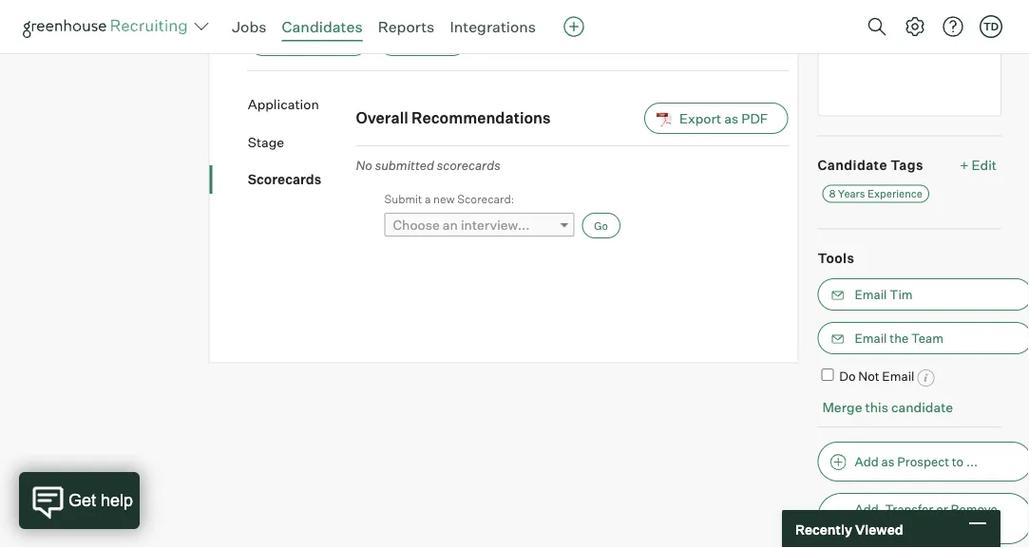 Task type: vqa. For each thing, say whether or not it's contained in the screenshot.
Showing
no



Task type: describe. For each thing, give the bounding box(es) containing it.
do
[[840, 369, 856, 384]]

export as pdf link
[[644, 103, 789, 134]]

to
[[952, 454, 964, 470]]

add as prospect to ...
[[855, 454, 978, 470]]

go link
[[582, 213, 621, 239]]

+ edit
[[960, 156, 997, 173]]

Do Not Email checkbox
[[822, 369, 834, 381]]

add
[[855, 454, 879, 470]]

recommendations
[[412, 108, 551, 128]]

prospect
[[898, 454, 950, 470]]

not
[[859, 369, 880, 384]]

email tim
[[855, 287, 913, 302]]

merge this candidate
[[823, 399, 954, 416]]

viewed
[[856, 521, 904, 538]]

candidate
[[818, 156, 888, 173]]

email for email tim
[[855, 287, 888, 302]]

no submitted scorecards
[[356, 157, 501, 173]]

stage inside button
[[316, 33, 350, 48]]

jobs link
[[232, 17, 267, 36]]

choose an interview...
[[393, 217, 530, 234]]

tags
[[891, 156, 924, 173]]

stage link
[[248, 133, 356, 151]]

choose
[[393, 217, 440, 234]]

8
[[829, 187, 836, 200]]

team
[[912, 331, 944, 346]]

scorecards link
[[248, 170, 356, 189]]

overall recommendations
[[356, 108, 551, 128]]

add as prospect to ... button
[[818, 442, 1030, 482]]

as for add
[[882, 454, 895, 470]]

overall
[[356, 108, 409, 128]]

export as pdf
[[680, 110, 769, 127]]

submitted
[[375, 157, 434, 173]]

reports
[[378, 17, 435, 36]]

application link
[[248, 95, 356, 114]]

do not email
[[840, 369, 915, 384]]

tools
[[818, 250, 855, 266]]

application
[[248, 96, 319, 113]]

move
[[282, 33, 313, 48]]

recently
[[796, 521, 853, 538]]

recently viewed
[[796, 521, 904, 538]]

email the team button
[[818, 322, 1030, 355]]

no
[[356, 157, 373, 173]]

+
[[960, 156, 969, 173]]

reject button
[[377, 25, 468, 56]]

configure image
[[904, 15, 927, 38]]

email the team
[[855, 331, 944, 346]]



Task type: locate. For each thing, give the bounding box(es) containing it.
1 vertical spatial stage
[[248, 134, 284, 150]]

0 vertical spatial stage
[[316, 33, 350, 48]]

export
[[680, 110, 722, 127]]

an
[[443, 217, 458, 234]]

candidate
[[892, 399, 954, 416]]

jobs
[[232, 17, 267, 36], [926, 521, 955, 536]]

move stage button
[[248, 25, 370, 56]]

stage inside 'link'
[[248, 134, 284, 150]]

transfer
[[886, 502, 934, 517]]

this
[[866, 399, 889, 416]]

candidates
[[282, 17, 363, 36]]

0 horizontal spatial jobs
[[232, 17, 267, 36]]

reports link
[[378, 17, 435, 36]]

add,
[[855, 502, 883, 517]]

integrations
[[450, 17, 536, 36]]

0 vertical spatial jobs
[[232, 17, 267, 36]]

8 years experience
[[829, 187, 923, 200]]

remove
[[951, 502, 998, 517]]

add, transfer or remove candidate's jobs
[[855, 502, 998, 536]]

or
[[937, 502, 949, 517]]

1 horizontal spatial as
[[882, 454, 895, 470]]

email left the
[[855, 331, 888, 346]]

email right not on the right bottom of page
[[883, 369, 915, 384]]

2 vertical spatial email
[[883, 369, 915, 384]]

1 horizontal spatial stage
[[316, 33, 350, 48]]

search image
[[866, 15, 889, 38]]

scorecards
[[437, 157, 501, 173]]

reject
[[412, 33, 448, 48]]

td
[[984, 20, 999, 33]]

the
[[890, 331, 909, 346]]

add, transfer or remove candidate's jobs button
[[818, 493, 1030, 545]]

jobs left move
[[232, 17, 267, 36]]

None text field
[[818, 21, 1002, 117]]

+ edit link
[[956, 152, 1002, 178]]

integrations link
[[450, 17, 536, 36]]

choose an interview... link
[[385, 213, 575, 237]]

jobs down or
[[926, 521, 955, 536]]

td button
[[976, 11, 1007, 42]]

interview...
[[461, 217, 530, 234]]

candidate tags
[[818, 156, 924, 173]]

submit
[[385, 192, 422, 206]]

tim
[[890, 287, 913, 302]]

stage down application
[[248, 134, 284, 150]]

0 horizontal spatial stage
[[248, 134, 284, 150]]

stage
[[316, 33, 350, 48], [248, 134, 284, 150]]

1 vertical spatial as
[[882, 454, 895, 470]]

email tim button
[[818, 279, 1030, 311]]

go
[[594, 219, 608, 232]]

email inside email tim button
[[855, 287, 888, 302]]

experience
[[868, 187, 923, 200]]

email inside email the team button
[[855, 331, 888, 346]]

scorecards
[[248, 171, 322, 188]]

candidate's
[[855, 521, 924, 536]]

1 vertical spatial jobs
[[926, 521, 955, 536]]

years
[[838, 187, 866, 200]]

1 horizontal spatial jobs
[[926, 521, 955, 536]]

td button
[[980, 15, 1003, 38]]

1 vertical spatial email
[[855, 331, 888, 346]]

email left tim
[[855, 287, 888, 302]]

jobs inside add, transfer or remove candidate's jobs
[[926, 521, 955, 536]]

a
[[425, 192, 431, 206]]

edit
[[972, 156, 997, 173]]

stage right move
[[316, 33, 350, 48]]

0 vertical spatial email
[[855, 287, 888, 302]]

greenhouse recruiting image
[[23, 15, 194, 38]]

submit a new scorecard:
[[385, 192, 515, 206]]

pdf
[[742, 110, 769, 127]]

...
[[967, 454, 978, 470]]

scorecard:
[[457, 192, 515, 206]]

as right add
[[882, 454, 895, 470]]

move stage
[[282, 33, 350, 48]]

email
[[855, 287, 888, 302], [855, 331, 888, 346], [883, 369, 915, 384]]

0 vertical spatial as
[[725, 110, 739, 127]]

candidates link
[[282, 17, 363, 36]]

merge this candidate link
[[823, 399, 954, 416]]

as left pdf
[[725, 110, 739, 127]]

merge
[[823, 399, 863, 416]]

as
[[725, 110, 739, 127], [882, 454, 895, 470]]

email for email the team
[[855, 331, 888, 346]]

0 horizontal spatial as
[[725, 110, 739, 127]]

as inside button
[[882, 454, 895, 470]]

as for export
[[725, 110, 739, 127]]

new
[[434, 192, 455, 206]]

8 years experience link
[[823, 185, 930, 203]]



